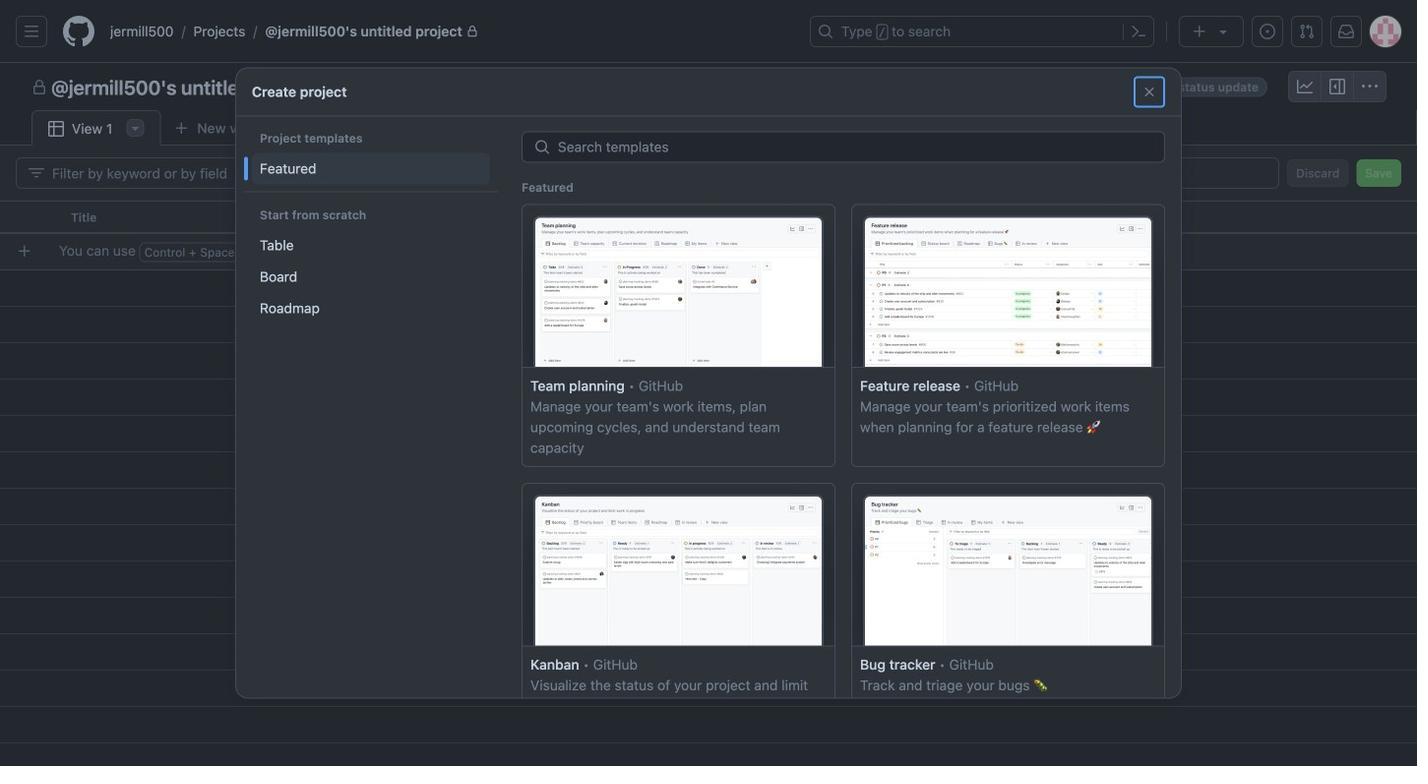 Task type: locate. For each thing, give the bounding box(es) containing it.
homepage image
[[63, 16, 95, 47]]

sc 9kayk9 0 image
[[1298, 79, 1313, 95], [1142, 84, 1158, 100], [29, 165, 44, 181]]

region
[[0, 0, 1418, 767]]

git pull request image
[[1300, 24, 1315, 39]]

sc 9kayk9 0 image down the git pull request image
[[1298, 79, 1313, 95]]

1 horizontal spatial sc 9kayk9 0 image
[[1142, 84, 1158, 100]]

tab list
[[32, 110, 304, 147]]

cell
[[0, 201, 59, 234]]

sc 9kayk9 0 image inside view filters region
[[29, 165, 44, 181]]

issue opened image
[[1260, 24, 1276, 39]]

sc 9kayk9 0 image down command palette icon at the right top of the page
[[1142, 84, 1158, 100]]

dialog
[[236, 68, 1182, 767]]

command palette image
[[1131, 24, 1147, 39]]

list
[[102, 16, 799, 47]]

create new item or add existing item image
[[17, 244, 32, 259]]

status column options image
[[1059, 210, 1075, 225]]

tab panel
[[0, 146, 1418, 767]]

grid
[[0, 201, 1418, 767]]

0 horizontal spatial sc 9kayk9 0 image
[[29, 165, 44, 181]]

row
[[0, 201, 1418, 234], [8, 233, 1418, 270]]

sc 9kayk9 0 image up create new item or add existing item image
[[29, 165, 44, 181]]

sc 9kayk9 0 image
[[1330, 79, 1346, 95], [1363, 79, 1378, 95], [32, 80, 47, 96], [48, 121, 64, 137]]

view filters region
[[16, 158, 1402, 189]]

plus image
[[1192, 24, 1208, 39]]

triangle down image
[[1216, 24, 1232, 39]]

title column options image
[[666, 210, 681, 225]]

search image
[[535, 139, 550, 155]]

assignees column options image
[[863, 210, 878, 225]]

2 horizontal spatial sc 9kayk9 0 image
[[1298, 79, 1313, 95]]

row down 'title column options' image
[[8, 233, 1418, 270]]



Task type: vqa. For each thing, say whether or not it's contained in the screenshot.
PLUS image
yes



Task type: describe. For each thing, give the bounding box(es) containing it.
notifications image
[[1339, 24, 1355, 39]]

project navigation
[[0, 63, 1418, 110]]

sc 9kayk9 0 image inside project navigation
[[1298, 79, 1313, 95]]

view options for view 1 image
[[127, 120, 143, 136]]

Search templates text field
[[558, 132, 1165, 162]]

lock image
[[467, 26, 478, 37]]

add field image
[[1110, 209, 1125, 224]]

row down view filters region
[[0, 201, 1418, 234]]



